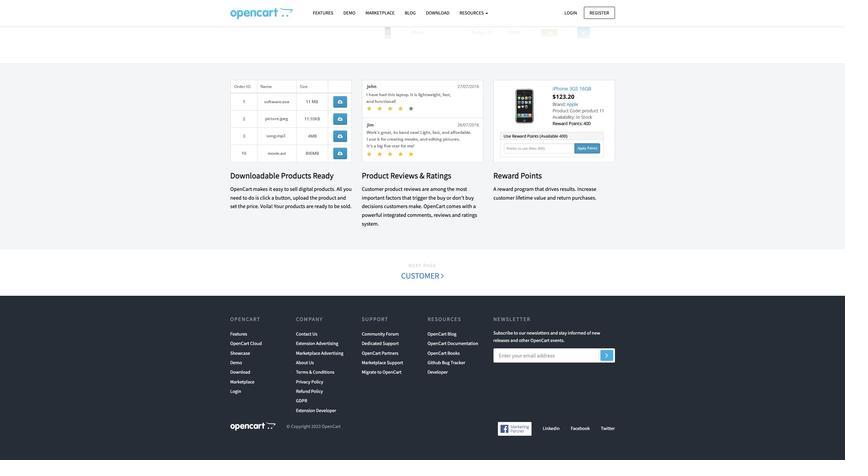 Task type: locate. For each thing, give the bounding box(es) containing it.
0 vertical spatial marketplace link
[[361, 7, 400, 19]]

customer for customer product reviews are among the most important factors that trigger the buy or don't buy decisions customers make. opencart comes with a powerful integrated comments, reviews and ratings system.
[[362, 186, 384, 192]]

easy
[[273, 186, 283, 192]]

are inside opencart makes it easy to sell digital products. all you need to do is click a button, upload the product and set the price. voila! your products are ready to be sold.
[[306, 203, 314, 210]]

0 vertical spatial product
[[385, 186, 403, 192]]

developer down 'github'
[[428, 369, 448, 375]]

product
[[362, 170, 389, 181]]

0 vertical spatial angle right image
[[441, 271, 444, 280]]

are left ready
[[306, 203, 314, 210]]

login inside login link
[[565, 10, 577, 16]]

features
[[313, 10, 333, 16], [230, 331, 247, 337]]

1 vertical spatial us
[[309, 360, 314, 366]]

0 vertical spatial &
[[420, 170, 425, 181]]

opencart up opencart cloud
[[230, 316, 261, 322]]

community forum link
[[362, 329, 399, 339]]

1 policy from the top
[[311, 379, 323, 385]]

login for bottommost login link
[[230, 388, 241, 394]]

us up extension advertising
[[312, 331, 317, 337]]

customer
[[362, 186, 384, 192], [401, 270, 441, 281]]

angle right image
[[441, 271, 444, 280], [605, 351, 608, 359]]

and down drives
[[547, 194, 556, 201]]

1 vertical spatial extension
[[296, 408, 315, 414]]

among
[[430, 186, 446, 192]]

1 vertical spatial blog
[[448, 331, 457, 337]]

0 vertical spatial demo
[[343, 10, 355, 16]]

opencart
[[230, 186, 252, 192], [424, 203, 445, 210], [230, 316, 261, 322], [428, 331, 447, 337], [531, 337, 550, 344], [230, 340, 249, 347], [428, 340, 447, 347], [362, 350, 381, 356], [428, 350, 447, 356], [383, 369, 402, 375], [322, 423, 341, 430]]

opencart inside customer product reviews are among the most important factors that trigger the buy or don't buy decisions customers make. opencart comes with a powerful integrated comments, reviews and ratings system.
[[424, 203, 445, 210]]

opencart down newsletters
[[531, 337, 550, 344]]

1 vertical spatial angle right image
[[605, 351, 608, 359]]

company
[[296, 316, 323, 322]]

opencart up opencart documentation
[[428, 331, 447, 337]]

0 vertical spatial blog
[[405, 10, 416, 16]]

opencart cloud
[[230, 340, 262, 347]]

advertising up marketplace advertising
[[316, 340, 338, 347]]

support down partners
[[387, 360, 403, 366]]

policy
[[311, 379, 323, 385], [311, 388, 323, 394]]

product
[[385, 186, 403, 192], [318, 194, 336, 201]]

the
[[447, 186, 455, 192], [310, 194, 317, 201], [429, 194, 436, 201], [238, 203, 246, 210]]

0 vertical spatial extension
[[296, 340, 315, 347]]

comes
[[446, 203, 461, 210]]

need
[[230, 194, 242, 201]]

to down marketplace support link
[[377, 369, 382, 375]]

0 vertical spatial features
[[313, 10, 333, 16]]

0 vertical spatial demo link
[[338, 7, 361, 19]]

0 horizontal spatial demo
[[230, 360, 242, 366]]

1 vertical spatial that
[[402, 194, 411, 201]]

with
[[462, 203, 472, 210]]

1 vertical spatial are
[[306, 203, 314, 210]]

features link
[[308, 7, 338, 19], [230, 329, 247, 339]]

stay
[[559, 330, 567, 336]]

policy for privacy policy
[[311, 379, 323, 385]]

and left the other
[[510, 337, 518, 344]]

1 horizontal spatial that
[[535, 186, 544, 192]]

it
[[269, 186, 272, 192]]

and down comes
[[452, 212, 461, 218]]

products
[[285, 203, 305, 210]]

policy for refund policy
[[311, 388, 323, 394]]

a inside opencart makes it easy to sell digital products. all you need to do is click a button, upload the product and set the price. voila! your products are ready to be sold.
[[271, 194, 274, 201]]

demo
[[343, 10, 355, 16], [230, 360, 242, 366]]

download link
[[421, 7, 455, 19], [230, 368, 250, 377]]

0 vertical spatial resources
[[460, 10, 485, 16]]

advertising inside 'extension advertising' link
[[316, 340, 338, 347]]

1 horizontal spatial &
[[420, 170, 425, 181]]

advertising inside the marketplace advertising link
[[321, 350, 343, 356]]

0 horizontal spatial a
[[271, 194, 274, 201]]

opencart up showcase
[[230, 340, 249, 347]]

download link for blog
[[421, 7, 455, 19]]

1 horizontal spatial features
[[313, 10, 333, 16]]

buy
[[437, 194, 446, 201], [465, 194, 474, 201]]

0 horizontal spatial marketplace link
[[230, 377, 254, 387]]

support up partners
[[383, 340, 399, 347]]

to inside migrate to opencart link
[[377, 369, 382, 375]]

subscribe
[[493, 330, 513, 336]]

to
[[284, 186, 289, 192], [243, 194, 247, 201], [328, 203, 333, 210], [514, 330, 518, 336], [377, 369, 382, 375]]

that up make. in the top of the page
[[402, 194, 411, 201]]

and
[[337, 194, 346, 201], [547, 194, 556, 201], [452, 212, 461, 218], [550, 330, 558, 336], [510, 337, 518, 344]]

extension down gdpr link
[[296, 408, 315, 414]]

books
[[448, 350, 460, 356]]

0 vertical spatial support
[[362, 316, 389, 322]]

opencart partners
[[362, 350, 398, 356]]

0 vertical spatial a
[[271, 194, 274, 201]]

important
[[362, 194, 385, 201]]

to left "be"
[[328, 203, 333, 210]]

system.
[[362, 220, 379, 227]]

extension
[[296, 340, 315, 347], [296, 408, 315, 414]]

the up ready
[[310, 194, 317, 201]]

0 horizontal spatial buy
[[437, 194, 446, 201]]

1 vertical spatial demo
[[230, 360, 242, 366]]

0 vertical spatial us
[[312, 331, 317, 337]]

developer up 2023
[[316, 408, 336, 414]]

customer
[[493, 194, 515, 201]]

1 vertical spatial download link
[[230, 368, 250, 377]]

0 vertical spatial login
[[565, 10, 577, 16]]

opencart makes it easy to sell digital products. all you need to do is click a button, upload the product and set the price. voila! your products are ready to be sold.
[[230, 186, 352, 210]]

0 vertical spatial advertising
[[316, 340, 338, 347]]

facebook
[[571, 425, 590, 431]]

sold.
[[341, 203, 352, 210]]

customer inside customer product reviews are among the most important factors that trigger the buy or don't buy decisions customers make. opencart comes with a powerful integrated comments, reviews and ratings system.
[[362, 186, 384, 192]]

1 vertical spatial features
[[230, 331, 247, 337]]

blog
[[405, 10, 416, 16], [448, 331, 457, 337]]

migrate to opencart link
[[362, 368, 402, 377]]

0 vertical spatial that
[[535, 186, 544, 192]]

a inside customer product reviews are among the most important factors that trigger the buy or don't buy decisions customers make. opencart comes with a powerful integrated comments, reviews and ratings system.
[[473, 203, 476, 210]]

are up trigger
[[422, 186, 429, 192]]

1 extension from the top
[[296, 340, 315, 347]]

trigger
[[413, 194, 427, 201]]

linkedin link
[[543, 425, 560, 431]]

support
[[362, 316, 389, 322], [383, 340, 399, 347], [387, 360, 403, 366]]

advertising
[[316, 340, 338, 347], [321, 350, 343, 356]]

migrate
[[362, 369, 377, 375]]

0 vertical spatial reviews
[[404, 186, 421, 192]]

1 vertical spatial login
[[230, 388, 241, 394]]

buy left the or at the top of the page
[[437, 194, 446, 201]]

is
[[255, 194, 259, 201]]

1 vertical spatial reviews
[[434, 212, 451, 218]]

1 horizontal spatial developer
[[428, 369, 448, 375]]

0 vertical spatial are
[[422, 186, 429, 192]]

1 vertical spatial login link
[[230, 387, 241, 396]]

product down products.
[[318, 194, 336, 201]]

0 horizontal spatial login link
[[230, 387, 241, 396]]

0 vertical spatial download link
[[421, 7, 455, 19]]

customer down the next page
[[401, 270, 441, 281]]

a right with
[[473, 203, 476, 210]]

0 vertical spatial developer
[[428, 369, 448, 375]]

to left do
[[243, 194, 247, 201]]

and up the events.
[[550, 330, 558, 336]]

opencart up need
[[230, 186, 252, 192]]

0 vertical spatial features link
[[308, 7, 338, 19]]

products
[[281, 170, 311, 181]]

1 horizontal spatial login
[[565, 10, 577, 16]]

1 vertical spatial a
[[473, 203, 476, 210]]

points
[[521, 170, 542, 181]]

1 vertical spatial customer
[[401, 270, 441, 281]]

1 vertical spatial advertising
[[321, 350, 343, 356]]

1 vertical spatial product
[[318, 194, 336, 201]]

reviews down comes
[[434, 212, 451, 218]]

opencart down marketplace support link
[[383, 369, 402, 375]]

a
[[493, 186, 496, 192]]

reviews up trigger
[[404, 186, 421, 192]]

to inside subscribe to our newsletters and stay informed of new releases and other opencart events.
[[514, 330, 518, 336]]

1 horizontal spatial a
[[473, 203, 476, 210]]

features for demo
[[313, 10, 333, 16]]

marketplace advertising
[[296, 350, 343, 356]]

to left our
[[514, 330, 518, 336]]

and down all on the top left of the page
[[337, 194, 346, 201]]

1 vertical spatial marketplace link
[[230, 377, 254, 387]]

extension down contact us link
[[296, 340, 315, 347]]

advertising for marketplace advertising
[[321, 350, 343, 356]]

terms & conditions link
[[296, 368, 334, 377]]

set
[[230, 203, 237, 210]]

1 vertical spatial resources
[[428, 316, 461, 322]]

newsletter
[[493, 316, 531, 322]]

are inside customer product reviews are among the most important factors that trigger the buy or don't buy decisions customers make. opencart comes with a powerful integrated comments, reviews and ratings system.
[[422, 186, 429, 192]]

1 vertical spatial policy
[[311, 388, 323, 394]]

&
[[420, 170, 425, 181], [309, 369, 312, 375]]

decisions
[[362, 203, 383, 210]]

marketplace advertising link
[[296, 348, 343, 358]]

0 horizontal spatial download
[[230, 369, 250, 375]]

1 horizontal spatial buy
[[465, 194, 474, 201]]

0 vertical spatial customer
[[362, 186, 384, 192]]

click
[[260, 194, 270, 201]]

1 horizontal spatial angle right image
[[605, 351, 608, 359]]

that
[[535, 186, 544, 192], [402, 194, 411, 201]]

1 horizontal spatial are
[[422, 186, 429, 192]]

product up the factors
[[385, 186, 403, 192]]

partners
[[382, 350, 398, 356]]

buy up with
[[465, 194, 474, 201]]

0 horizontal spatial features link
[[230, 329, 247, 339]]

marketplace link
[[361, 7, 400, 19], [230, 377, 254, 387]]

1 horizontal spatial demo
[[343, 10, 355, 16]]

next
[[409, 262, 422, 268]]

2 vertical spatial support
[[387, 360, 403, 366]]

us right about
[[309, 360, 314, 366]]

1 vertical spatial support
[[383, 340, 399, 347]]

opencart up comments,
[[424, 203, 445, 210]]

& left 'ratings'
[[420, 170, 425, 181]]

0 horizontal spatial features
[[230, 331, 247, 337]]

0 vertical spatial download
[[426, 10, 449, 16]]

unlimited products image
[[362, 0, 598, 46]]

that up 'value'
[[535, 186, 544, 192]]

0 horizontal spatial are
[[306, 203, 314, 210]]

& right terms
[[309, 369, 312, 375]]

opencart down opencart blog link
[[428, 340, 447, 347]]

features link for demo
[[308, 7, 338, 19]]

0 vertical spatial login link
[[559, 7, 583, 19]]

integrated
[[383, 212, 406, 218]]

0 horizontal spatial angle right image
[[441, 271, 444, 280]]

0 horizontal spatial that
[[402, 194, 411, 201]]

2 policy from the top
[[311, 388, 323, 394]]

new
[[592, 330, 600, 336]]

1 vertical spatial download
[[230, 369, 250, 375]]

login for rightmost login link
[[565, 10, 577, 16]]

1 horizontal spatial download link
[[421, 7, 455, 19]]

1 vertical spatial features link
[[230, 329, 247, 339]]

subscribe to our newsletters and stay informed of new releases and other opencart events.
[[493, 330, 600, 344]]

resources
[[460, 10, 485, 16], [428, 316, 461, 322]]

0 horizontal spatial developer
[[316, 408, 336, 414]]

1 horizontal spatial download
[[426, 10, 449, 16]]

policy down privacy policy link
[[311, 388, 323, 394]]

© copyright 2023 opencart
[[287, 423, 341, 430]]

download down showcase 'link'
[[230, 369, 250, 375]]

0 vertical spatial policy
[[311, 379, 323, 385]]

0 horizontal spatial login
[[230, 388, 241, 394]]

1 horizontal spatial product
[[385, 186, 403, 192]]

opencart down 'dedicated'
[[362, 350, 381, 356]]

customer up "important"
[[362, 186, 384, 192]]

support up 'community'
[[362, 316, 389, 322]]

blog link
[[400, 7, 421, 19]]

ratings
[[462, 212, 477, 218]]

1 horizontal spatial customer
[[401, 270, 441, 281]]

advertising down 'extension advertising' link
[[321, 350, 343, 356]]

and inside a reward program that drives results. increase customer lifetime value and return purchases.
[[547, 194, 556, 201]]

marketplace
[[366, 10, 395, 16], [296, 350, 320, 356], [362, 360, 386, 366], [230, 379, 254, 385]]

policy inside "link"
[[311, 388, 323, 394]]

opencart image
[[230, 422, 275, 431]]

linkedin
[[543, 425, 560, 431]]

0 horizontal spatial customer
[[362, 186, 384, 192]]

download for blog
[[426, 10, 449, 16]]

opencart blog
[[428, 331, 457, 337]]

2 extension from the top
[[296, 408, 315, 414]]

product reviews & ratings
[[362, 170, 451, 181]]

0 horizontal spatial &
[[309, 369, 312, 375]]

login link
[[559, 7, 583, 19], [230, 387, 241, 396]]

0 horizontal spatial download link
[[230, 368, 250, 377]]

1 horizontal spatial features link
[[308, 7, 338, 19]]

developer link
[[428, 368, 448, 377]]

a
[[271, 194, 274, 201], [473, 203, 476, 210]]

policy down terms & conditions link
[[311, 379, 323, 385]]

sell
[[290, 186, 298, 192]]

upload
[[293, 194, 309, 201]]

1 horizontal spatial reviews
[[434, 212, 451, 218]]

that inside a reward program that drives results. increase customer lifetime value and return purchases.
[[535, 186, 544, 192]]

download right blog link
[[426, 10, 449, 16]]

customers
[[384, 203, 408, 210]]

comments,
[[407, 212, 433, 218]]

1 vertical spatial demo link
[[230, 358, 242, 368]]

0 horizontal spatial product
[[318, 194, 336, 201]]

extension developer
[[296, 408, 336, 414]]

a right click at top left
[[271, 194, 274, 201]]



Task type: vqa. For each thing, say whether or not it's contained in the screenshot.


Task type: describe. For each thing, give the bounding box(es) containing it.
program
[[514, 186, 534, 192]]

us for about us
[[309, 360, 314, 366]]

downloadable
[[230, 170, 279, 181]]

product inside opencart makes it easy to sell digital products. all you need to do is click a button, upload the product and set the price. voila! your products are ready to be sold.
[[318, 194, 336, 201]]

reward points image
[[493, 80, 615, 163]]

refund policy
[[296, 388, 323, 394]]

opencart documentation
[[428, 340, 478, 347]]

angle right image inside customer link
[[441, 271, 444, 280]]

all
[[337, 186, 342, 192]]

2 buy from the left
[[465, 194, 474, 201]]

Enter your email address text field
[[493, 349, 615, 363]]

gdpr
[[296, 398, 307, 404]]

extension for extension developer
[[296, 408, 315, 414]]

marketplace up migrate
[[362, 360, 386, 366]]

increase
[[577, 186, 596, 192]]

tracker
[[451, 360, 465, 366]]

twitter link
[[601, 425, 615, 431]]

factors
[[386, 194, 401, 201]]

opencart books
[[428, 350, 460, 356]]

opencart documentation link
[[428, 339, 478, 348]]

button,
[[275, 194, 292, 201]]

your
[[274, 203, 284, 210]]

powerful
[[362, 212, 382, 218]]

1 horizontal spatial blog
[[448, 331, 457, 337]]

terms & conditions
[[296, 369, 334, 375]]

marketplace up about us
[[296, 350, 320, 356]]

product reviews & retings image
[[362, 80, 483, 163]]

reviews
[[390, 170, 418, 181]]

cloud
[[250, 340, 262, 347]]

register
[[590, 10, 609, 16]]

releases
[[493, 337, 510, 344]]

github bug tracker link
[[428, 358, 465, 368]]

opencart books link
[[428, 348, 460, 358]]

contact us link
[[296, 329, 317, 339]]

the right set
[[238, 203, 246, 210]]

reward points
[[493, 170, 542, 181]]

bug
[[442, 360, 450, 366]]

ready
[[313, 170, 334, 181]]

informed
[[568, 330, 586, 336]]

ready
[[315, 203, 327, 210]]

0 horizontal spatial reviews
[[404, 186, 421, 192]]

customer product reviews are among the most important factors that trigger the buy or don't buy decisions customers make. opencart comes with a powerful integrated comments, reviews and ratings system.
[[362, 186, 477, 227]]

contact us
[[296, 331, 317, 337]]

github
[[428, 360, 441, 366]]

page
[[423, 262, 436, 268]]

2023
[[311, 423, 321, 430]]

dedicated support link
[[362, 339, 399, 348]]

lifetime
[[516, 194, 533, 201]]

1 vertical spatial &
[[309, 369, 312, 375]]

marketplace support link
[[362, 358, 403, 368]]

community forum
[[362, 331, 399, 337]]

documentation
[[448, 340, 478, 347]]

about us link
[[296, 358, 314, 368]]

extension for extension advertising
[[296, 340, 315, 347]]

marketplace left blog link
[[366, 10, 395, 16]]

opencart - features image
[[230, 7, 293, 19]]

opencart inside subscribe to our newsletters and stay informed of new releases and other opencart events.
[[531, 337, 550, 344]]

don't
[[452, 194, 464, 201]]

refund policy link
[[296, 387, 323, 396]]

marketplace down showcase 'link'
[[230, 379, 254, 385]]

0 horizontal spatial demo link
[[230, 358, 242, 368]]

or
[[447, 194, 451, 201]]

1 vertical spatial developer
[[316, 408, 336, 414]]

price.
[[247, 203, 259, 210]]

drives
[[545, 186, 559, 192]]

opencart partners link
[[362, 348, 398, 358]]

to left sell
[[284, 186, 289, 192]]

the up the or at the top of the page
[[447, 186, 455, 192]]

opencart up 'github'
[[428, 350, 447, 356]]

conditions
[[313, 369, 334, 375]]

extension developer link
[[296, 406, 336, 415]]

resources link
[[455, 7, 493, 19]]

products.
[[314, 186, 336, 192]]

forum
[[386, 331, 399, 337]]

reward
[[493, 170, 519, 181]]

most
[[456, 186, 467, 192]]

you
[[343, 186, 352, 192]]

demo for the rightmost demo link
[[343, 10, 355, 16]]

1 horizontal spatial login link
[[559, 7, 583, 19]]

0 horizontal spatial blog
[[405, 10, 416, 16]]

support for dedicated
[[383, 340, 399, 347]]

extension advertising link
[[296, 339, 338, 348]]

opencart inside opencart makes it easy to sell digital products. all you need to do is click a button, upload the product and set the price. voila! your products are ready to be sold.
[[230, 186, 252, 192]]

demo for left demo link
[[230, 360, 242, 366]]

and inside customer product reviews are among the most important factors that trigger the buy or don't buy decisions customers make. opencart comes with a powerful integrated comments, reviews and ratings system.
[[452, 212, 461, 218]]

1 horizontal spatial demo link
[[338, 7, 361, 19]]

download for demo
[[230, 369, 250, 375]]

reward
[[497, 186, 513, 192]]

return
[[557, 194, 571, 201]]

support for marketplace
[[387, 360, 403, 366]]

other
[[519, 337, 530, 344]]

extension advertising
[[296, 340, 338, 347]]

advertising for extension advertising
[[316, 340, 338, 347]]

and inside opencart makes it easy to sell digital products. all you need to do is click a button, upload the product and set the price. voila! your products are ready to be sold.
[[337, 194, 346, 201]]

next page
[[409, 262, 436, 268]]

about
[[296, 360, 308, 366]]

privacy
[[296, 379, 310, 385]]

downloadable products ready image
[[230, 80, 352, 163]]

opencart right 2023
[[322, 423, 341, 430]]

1 horizontal spatial marketplace link
[[361, 7, 400, 19]]

digital
[[299, 186, 313, 192]]

value
[[534, 194, 546, 201]]

customer link
[[401, 269, 444, 282]]

customer for customer
[[401, 270, 441, 281]]

features link for opencart cloud
[[230, 329, 247, 339]]

gdpr link
[[296, 396, 307, 406]]

downloadable products ready
[[230, 170, 334, 181]]

opencart cloud link
[[230, 339, 262, 348]]

download link for demo
[[230, 368, 250, 377]]

the down among
[[429, 194, 436, 201]]

features for opencart cloud
[[230, 331, 247, 337]]

marketplace support
[[362, 360, 403, 366]]

contact
[[296, 331, 311, 337]]

a reward program that drives results. increase customer lifetime value and return purchases.
[[493, 186, 597, 201]]

that inside customer product reviews are among the most important factors that trigger the buy or don't buy decisions customers make. opencart comes with a powerful integrated comments, reviews and ratings system.
[[402, 194, 411, 201]]

product inside customer product reviews are among the most important factors that trigger the buy or don't buy decisions customers make. opencart comes with a powerful integrated comments, reviews and ratings system.
[[385, 186, 403, 192]]

1 buy from the left
[[437, 194, 446, 201]]

us for contact us
[[312, 331, 317, 337]]

ratings
[[426, 170, 451, 181]]

twitter
[[601, 425, 615, 431]]

facebook marketing partner image
[[498, 422, 532, 436]]



